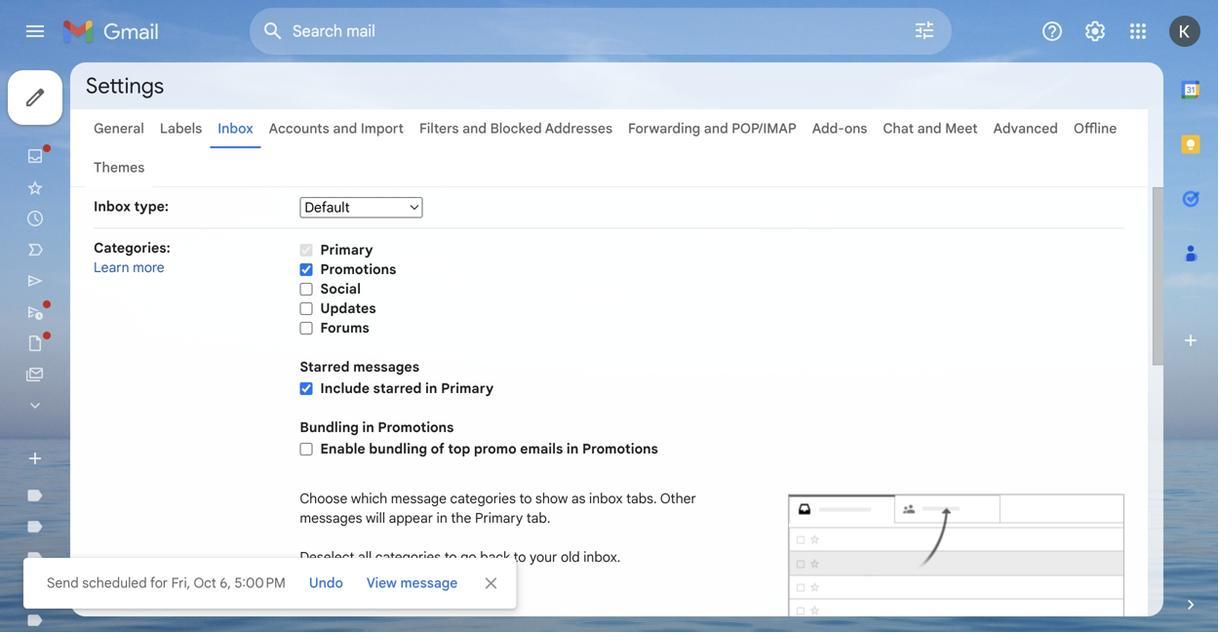 Task type: locate. For each thing, give the bounding box(es) containing it.
bundling in promotions
[[300, 419, 454, 436]]

starred
[[300, 359, 350, 376]]

appear
[[389, 510, 433, 527]]

general link
[[94, 120, 144, 137]]

5:00 pm
[[235, 575, 286, 592]]

all
[[358, 549, 372, 566]]

labels link
[[160, 120, 202, 137]]

choose
[[300, 490, 348, 508]]

promotions up social
[[321, 261, 397, 278]]

inbox right the labels link
[[218, 120, 253, 137]]

bundling
[[369, 441, 428, 458]]

0 horizontal spatial inbox
[[94, 198, 131, 215]]

more
[[133, 259, 165, 276]]

promotions up inbox
[[583, 441, 659, 458]]

Include starred in Primary checkbox
[[300, 381, 313, 396]]

in left the
[[437, 510, 448, 527]]

Social checkbox
[[300, 282, 313, 297]]

messages
[[353, 359, 420, 376], [300, 510, 363, 527]]

emails
[[520, 441, 563, 458]]

chat and meet link
[[884, 120, 978, 137]]

to up tab.
[[520, 490, 532, 508]]

2 and from the left
[[463, 120, 487, 137]]

send scheduled for fri, oct 6, 5:00 pm
[[47, 575, 286, 592]]

to left your
[[514, 549, 527, 566]]

Enable bundling of top promo emails in Promotions checkbox
[[300, 442, 313, 457]]

as
[[572, 490, 586, 508]]

1 horizontal spatial inbox
[[218, 120, 253, 137]]

old
[[561, 549, 580, 566]]

inbox
[[589, 490, 623, 508]]

forums
[[321, 320, 370, 337]]

inbox.
[[584, 549, 621, 566]]

to
[[520, 490, 532, 508], [445, 549, 457, 566], [514, 549, 527, 566]]

tab list
[[1164, 62, 1219, 562]]

and left import
[[333, 120, 357, 137]]

tabs.
[[627, 490, 657, 508]]

starred messages
[[300, 359, 420, 376]]

send scheduled for fri, oct 6, 5:00 pm alert
[[23, 45, 1188, 609]]

in right emails
[[567, 441, 579, 458]]

other
[[661, 490, 697, 508]]

messages up "starred" on the bottom left of page
[[353, 359, 420, 376]]

addresses
[[545, 120, 613, 137]]

in right "starred" on the bottom left of page
[[426, 380, 438, 397]]

1 vertical spatial inbox
[[94, 198, 131, 215]]

navigation
[[0, 62, 234, 632]]

enable bundling of top promo emails in promotions
[[321, 441, 659, 458]]

0 horizontal spatial categories
[[376, 549, 441, 566]]

and left pop/imap
[[704, 120, 729, 137]]

and right the chat
[[918, 120, 942, 137]]

messages down choose
[[300, 510, 363, 527]]

inbox left type:
[[94, 198, 131, 215]]

accounts
[[269, 120, 330, 137]]

ons
[[845, 120, 868, 137]]

primary up social
[[321, 242, 373, 259]]

promotions
[[321, 261, 397, 278], [378, 419, 454, 436], [583, 441, 659, 458]]

advanced
[[994, 120, 1059, 137]]

primary right the
[[475, 510, 523, 527]]

promo
[[474, 441, 517, 458]]

promotions up bundling
[[378, 419, 454, 436]]

6,
[[220, 575, 231, 592]]

settings image
[[1084, 20, 1108, 43]]

messages inside "choose which message categories to show as inbox tabs. other messages will appear in the primary tab."
[[300, 510, 363, 527]]

and for filters
[[463, 120, 487, 137]]

forwarding
[[629, 120, 701, 137]]

1 vertical spatial primary
[[441, 380, 494, 397]]

deselect
[[300, 549, 355, 566]]

in inside "choose which message categories to show as inbox tabs. other messages will appear in the primary tab."
[[437, 510, 448, 527]]

2 vertical spatial promotions
[[583, 441, 659, 458]]

and
[[333, 120, 357, 137], [463, 120, 487, 137], [704, 120, 729, 137], [918, 120, 942, 137]]

3 and from the left
[[704, 120, 729, 137]]

message
[[391, 490, 447, 508]]

enable
[[321, 441, 366, 458]]

pop/imap
[[732, 120, 797, 137]]

None search field
[[250, 8, 953, 55]]

inbox
[[218, 120, 253, 137], [94, 198, 131, 215]]

updates
[[321, 300, 376, 317]]

0 vertical spatial promotions
[[321, 261, 397, 278]]

0 vertical spatial categories
[[450, 490, 516, 508]]

1 and from the left
[[333, 120, 357, 137]]

4 and from the left
[[918, 120, 942, 137]]

themes link
[[94, 159, 145, 176]]

deselect all categories to go back to your old inbox.
[[300, 549, 621, 566]]

categories
[[450, 490, 516, 508], [376, 549, 441, 566]]

1 vertical spatial messages
[[300, 510, 363, 527]]

fri,
[[171, 575, 191, 592]]

0 vertical spatial inbox
[[218, 120, 253, 137]]

to left go
[[445, 549, 457, 566]]

in up enable at the left bottom of the page
[[362, 419, 375, 436]]

2 vertical spatial primary
[[475, 510, 523, 527]]

1 horizontal spatial categories
[[450, 490, 516, 508]]

categories: learn more
[[94, 240, 171, 276]]

accounts and import link
[[269, 120, 404, 137]]

accounts and import
[[269, 120, 404, 137]]

send
[[47, 575, 79, 592]]

primary
[[321, 242, 373, 259], [441, 380, 494, 397], [475, 510, 523, 527]]

filters
[[420, 120, 459, 137]]

of
[[431, 441, 445, 458]]

choose which message categories to show as inbox tabs. other messages will appear in the primary tab.
[[300, 490, 697, 527]]

primary up top
[[441, 380, 494, 397]]

and right filters at the top left
[[463, 120, 487, 137]]

Updates checkbox
[[300, 301, 313, 316]]

0 vertical spatial primary
[[321, 242, 373, 259]]

Forums checkbox
[[300, 321, 313, 336]]

inbox for inbox type:
[[94, 198, 131, 215]]

learn
[[94, 259, 129, 276]]

your
[[530, 549, 558, 566]]

bundling
[[300, 419, 359, 436]]

categories up the
[[450, 490, 516, 508]]

in
[[426, 380, 438, 397], [362, 419, 375, 436], [567, 441, 579, 458], [437, 510, 448, 527]]

and for chat
[[918, 120, 942, 137]]

will
[[366, 510, 386, 527]]

add-ons
[[813, 120, 868, 137]]

categories down appear
[[376, 549, 441, 566]]



Task type: describe. For each thing, give the bounding box(es) containing it.
show
[[536, 490, 568, 508]]

import
[[361, 120, 404, 137]]

settings
[[86, 72, 164, 100]]

for
[[150, 575, 168, 592]]

inbox link
[[218, 120, 253, 137]]

include starred in primary
[[321, 380, 494, 397]]

meet
[[946, 120, 978, 137]]

inbox for inbox link
[[218, 120, 253, 137]]

go
[[461, 549, 477, 566]]

gmail image
[[62, 12, 169, 51]]

tab.
[[527, 510, 551, 527]]

categories inside "choose which message categories to show as inbox tabs. other messages will appear in the primary tab."
[[450, 490, 516, 508]]

forwarding and pop/imap
[[629, 120, 797, 137]]

which
[[351, 490, 388, 508]]

general
[[94, 120, 144, 137]]

type:
[[134, 198, 169, 215]]

labels
[[160, 120, 202, 137]]

social
[[321, 281, 361, 298]]

the
[[451, 510, 472, 527]]

blocked
[[491, 120, 542, 137]]

advanced search options image
[[906, 11, 945, 50]]

starred
[[373, 380, 422, 397]]

0 vertical spatial messages
[[353, 359, 420, 376]]

include
[[321, 380, 370, 397]]

themes
[[94, 159, 145, 176]]

add-ons link
[[813, 120, 868, 137]]

offline link
[[1074, 120, 1118, 137]]

search mail image
[[256, 14, 291, 49]]

top
[[448, 441, 471, 458]]

support image
[[1041, 20, 1065, 43]]

filters and blocked addresses link
[[420, 120, 613, 137]]

1 vertical spatial categories
[[376, 549, 441, 566]]

primary inside "choose which message categories to show as inbox tabs. other messages will appear in the primary tab."
[[475, 510, 523, 527]]

back
[[480, 549, 510, 566]]

chat and meet
[[884, 120, 978, 137]]

inbox type:
[[94, 198, 169, 215]]

oct
[[194, 575, 217, 592]]

and for accounts
[[333, 120, 357, 137]]

and for forwarding
[[704, 120, 729, 137]]

categories:
[[94, 240, 171, 257]]

scheduled
[[82, 575, 147, 592]]

Promotions checkbox
[[300, 262, 313, 277]]

forwarding and pop/imap link
[[629, 120, 797, 137]]

Search mail text field
[[293, 21, 859, 41]]

offline
[[1074, 120, 1118, 137]]

filters and blocked addresses
[[420, 120, 613, 137]]

1 vertical spatial promotions
[[378, 419, 454, 436]]

chat
[[884, 120, 915, 137]]

learn more link
[[94, 259, 165, 276]]

to inside "choose which message categories to show as inbox tabs. other messages will appear in the primary tab."
[[520, 490, 532, 508]]

advanced link
[[994, 120, 1059, 137]]

add-
[[813, 120, 845, 137]]



Task type: vqa. For each thing, say whether or not it's contained in the screenshot.
rightmost Undo ‪(⌘Z)‬ icon
no



